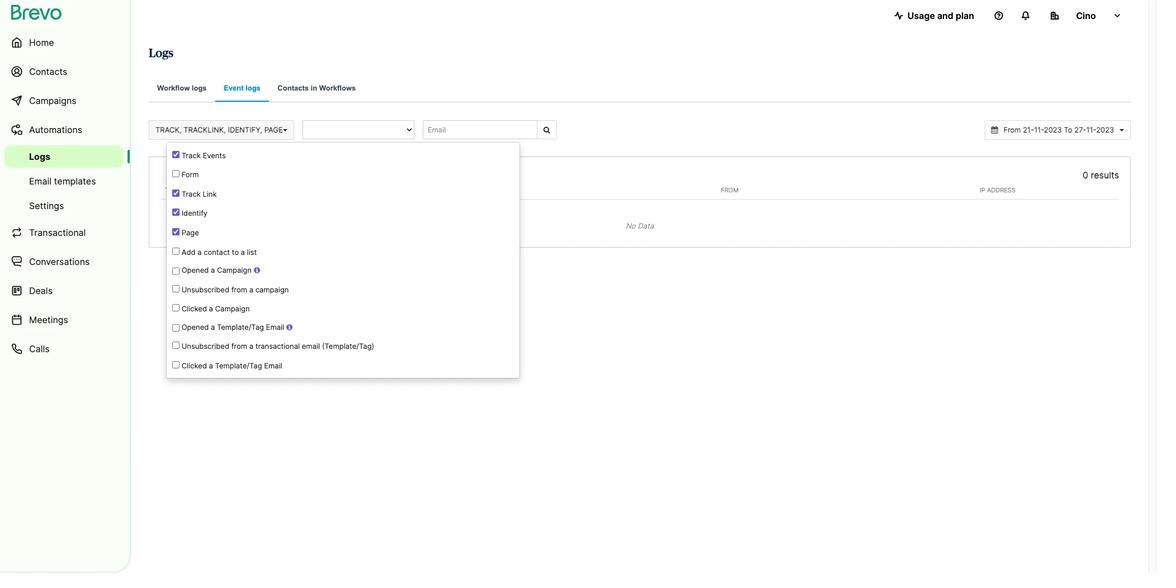 Task type: describe. For each thing, give the bounding box(es) containing it.
track link
[[180, 190, 217, 199]]

campaigns
[[29, 95, 76, 106]]

track for events
[[182, 151, 201, 160]]

meetings link
[[4, 307, 123, 334]]

event logs link
[[216, 76, 269, 102]]

workflows
[[319, 84, 356, 92]]

contacts for contacts
[[29, 66, 67, 77]]

ip address
[[980, 186, 1016, 194]]

ip
[[980, 186, 986, 194]]

page
[[180, 228, 199, 237]]

contacts link
[[4, 58, 123, 85]]

contacts in workflows link
[[269, 76, 364, 102]]

clicked a template/tag email link
[[167, 356, 520, 375]]

a right add
[[198, 248, 202, 257]]

unsubscribed from a campaign link
[[167, 280, 520, 299]]

clicked a template/tag email
[[180, 362, 283, 370]]

workflow logs
[[157, 84, 207, 92]]

email for opened a template/tag email
[[266, 323, 284, 332]]

usage
[[908, 10, 936, 21]]

0 vertical spatial email
[[29, 176, 52, 187]]

campaign
[[256, 285, 289, 294]]

unsubscribed for unsubscribed from a campaign
[[182, 285, 229, 294]]

meetings
[[29, 315, 68, 326]]

transactional
[[29, 227, 86, 238]]

logs for event logs
[[246, 84, 261, 92]]

calls link
[[4, 336, 123, 363]]

usage and plan button
[[886, 4, 984, 27]]

campaign for clicked a campaign
[[215, 305, 250, 314]]

clicked for clicked a campaign
[[182, 305, 207, 314]]

(template/tag)
[[322, 342, 375, 351]]

a down contact
[[211, 266, 215, 275]]

Email search field
[[423, 120, 538, 139]]

track for link
[[182, 190, 201, 199]]

track,
[[156, 125, 182, 134]]

opened for opened a campaign
[[182, 266, 209, 275]]

logs inside logs link
[[29, 151, 50, 162]]

a down clicked a campaign
[[211, 323, 215, 332]]

template/tag for opened
[[217, 323, 264, 332]]

opened a campaign link
[[167, 261, 520, 280]]

track, tracklink, identify, page
[[156, 125, 283, 134]]

email
[[302, 342, 320, 351]]

settings
[[29, 200, 64, 212]]

form link
[[167, 165, 520, 184]]

events
[[203, 151, 226, 160]]

a up opened a template/tag email
[[209, 305, 213, 314]]

event logs
[[224, 84, 261, 92]]

address
[[988, 186, 1016, 194]]

calendar image
[[992, 126, 999, 134]]

clicked a campaign link
[[167, 299, 520, 318]]

campaigns link
[[4, 87, 123, 114]]

results
[[1092, 169, 1120, 181]]

campaign for opened a campaign
[[217, 266, 252, 275]]

contacts in workflows
[[278, 84, 356, 92]]

a down opened a template/tag email
[[209, 362, 213, 370]]

track link link
[[167, 184, 520, 203]]

workflow logs link
[[149, 76, 215, 102]]

deals
[[29, 285, 53, 297]]

opened a template/tag email
[[180, 323, 284, 332]]

opened for opened a template/tag email
[[182, 323, 209, 332]]

conversations
[[29, 256, 90, 268]]

logs for workflow logs
[[192, 84, 207, 92]]

to
[[232, 248, 239, 257]]

unsubscribed for unsubscribed from a transactional email (template/tag)
[[182, 342, 229, 351]]

a left transactional
[[249, 342, 254, 351]]

info circle image for opened a campaign
[[254, 267, 260, 274]]

templates
[[54, 176, 96, 187]]

deals link
[[4, 278, 123, 304]]

cino button
[[1042, 4, 1132, 27]]

clicked for clicked a template/tag email
[[182, 362, 207, 370]]

track events link
[[167, 145, 520, 165]]

home
[[29, 37, 54, 48]]

from for transactional
[[231, 342, 247, 351]]

template/tag for clicked
[[215, 362, 262, 370]]



Task type: locate. For each thing, give the bounding box(es) containing it.
automations
[[29, 124, 82, 135]]

2 track from the top
[[182, 190, 201, 199]]

track
[[182, 151, 201, 160], [182, 190, 201, 199]]

page
[[265, 125, 283, 134]]

1 vertical spatial from
[[231, 342, 247, 351]]

campaign up opened a template/tag email
[[215, 305, 250, 314]]

track inside track events link
[[182, 151, 201, 160]]

opened a campaign
[[180, 266, 252, 275]]

opened inside opened a campaign link
[[182, 266, 209, 275]]

1 horizontal spatial info circle image
[[287, 324, 293, 331]]

unsubscribed
[[182, 285, 229, 294], [182, 342, 229, 351]]

info circle image
[[254, 267, 260, 274], [287, 324, 293, 331]]

1 vertical spatial clicked
[[182, 362, 207, 370]]

1 logs from the left
[[192, 84, 207, 92]]

home link
[[4, 29, 123, 56]]

identify link
[[167, 203, 520, 223]]

unsubscribed up the clicked a template/tag email
[[182, 342, 229, 351]]

0 vertical spatial campaign
[[217, 266, 252, 275]]

email for clicked a template/tag email
[[264, 362, 283, 370]]

info circle image inside opened a campaign link
[[254, 267, 260, 274]]

1 vertical spatial track
[[182, 190, 201, 199]]

conversations link
[[4, 248, 123, 275]]

contacts
[[29, 66, 67, 77], [278, 84, 309, 92]]

transactional link
[[4, 219, 123, 246]]

from
[[231, 285, 247, 294], [231, 342, 247, 351]]

event
[[224, 84, 244, 92]]

0 vertical spatial logs
[[149, 48, 174, 59]]

add a contact to a list link
[[167, 242, 520, 261]]

link
[[203, 190, 217, 199]]

opened inside opened a template/tag email link
[[182, 323, 209, 332]]

in
[[311, 84, 317, 92]]

info circle image up transactional
[[287, 324, 293, 331]]

track up 'form'
[[182, 151, 201, 160]]

tracklink,
[[184, 125, 226, 134]]

workflow
[[157, 84, 190, 92]]

info circle image inside opened a template/tag email link
[[287, 324, 293, 331]]

unsubscribed from a campaign
[[180, 285, 289, 294]]

1 vertical spatial logs
[[29, 151, 50, 162]]

1 vertical spatial opened
[[182, 323, 209, 332]]

0 vertical spatial track
[[182, 151, 201, 160]]

data
[[638, 222, 654, 231]]

0 horizontal spatial logs
[[29, 151, 50, 162]]

opened
[[182, 266, 209, 275], [182, 323, 209, 332]]

usage and plan
[[908, 10, 975, 21]]

None checkbox
[[172, 151, 180, 158], [172, 248, 180, 255], [172, 285, 180, 293], [172, 342, 180, 349], [172, 362, 180, 369], [172, 151, 180, 158], [172, 248, 180, 255], [172, 285, 180, 293], [172, 342, 180, 349], [172, 362, 180, 369]]

logs link
[[4, 146, 123, 168]]

1 horizontal spatial logs
[[246, 84, 261, 92]]

contacts for contacts in workflows
[[278, 84, 309, 92]]

0 horizontal spatial info circle image
[[254, 267, 260, 274]]

2 unsubscribed from the top
[[182, 342, 229, 351]]

1 vertical spatial info circle image
[[287, 324, 293, 331]]

0 vertical spatial template/tag
[[217, 323, 264, 332]]

template/tag down opened a template/tag email
[[215, 362, 262, 370]]

email up the unsubscribed from a transactional email (template/tag)
[[266, 323, 284, 332]]

2 vertical spatial email
[[264, 362, 283, 370]]

from down opened a campaign
[[231, 285, 247, 294]]

from
[[721, 186, 739, 194]]

0 vertical spatial opened
[[182, 266, 209, 275]]

from down opened a template/tag email
[[231, 342, 247, 351]]

1 horizontal spatial logs
[[149, 48, 174, 59]]

email down the unsubscribed from a transactional email (template/tag)
[[264, 362, 283, 370]]

from inside unsubscribed from a campaign link
[[231, 285, 247, 294]]

None text field
[[1001, 125, 1118, 135]]

a left campaign
[[249, 285, 254, 294]]

logs
[[149, 48, 174, 59], [29, 151, 50, 162]]

unsubscribed from a transactional email (template/tag)
[[180, 342, 375, 351]]

no data
[[626, 222, 654, 231]]

template/tag
[[217, 323, 264, 332], [215, 362, 262, 370]]

email templates
[[29, 176, 96, 187]]

transactional
[[256, 342, 300, 351]]

add
[[182, 248, 196, 257]]

add a contact to a list
[[180, 248, 257, 257]]

identify
[[180, 209, 208, 218]]

1 vertical spatial contacts
[[278, 84, 309, 92]]

1 vertical spatial template/tag
[[215, 362, 262, 370]]

automations link
[[4, 116, 123, 143]]

logs down automations
[[29, 151, 50, 162]]

contact
[[204, 248, 230, 257]]

0
[[1083, 169, 1089, 181]]

2 opened from the top
[[182, 323, 209, 332]]

and
[[938, 10, 954, 21]]

track inside track link link
[[182, 190, 201, 199]]

logs right event
[[246, 84, 261, 92]]

0 horizontal spatial logs
[[192, 84, 207, 92]]

unsubscribed up clicked a campaign
[[182, 285, 229, 294]]

2 clicked from the top
[[182, 362, 207, 370]]

0 vertical spatial contacts
[[29, 66, 67, 77]]

type
[[165, 186, 181, 194]]

None checkbox
[[172, 170, 180, 178], [172, 190, 180, 197], [172, 209, 180, 216], [172, 228, 180, 236], [172, 267, 180, 276], [172, 305, 180, 312], [172, 324, 180, 333], [172, 170, 180, 178], [172, 190, 180, 197], [172, 209, 180, 216], [172, 228, 180, 236], [172, 267, 180, 276], [172, 305, 180, 312], [172, 324, 180, 333]]

0 vertical spatial unsubscribed
[[182, 285, 229, 294]]

list
[[247, 248, 257, 257]]

template/tag down clicked a campaign
[[217, 323, 264, 332]]

logs right the workflow
[[192, 84, 207, 92]]

clicked a campaign
[[180, 305, 250, 314]]

plan
[[956, 10, 975, 21]]

no
[[626, 222, 636, 231]]

1 vertical spatial campaign
[[215, 305, 250, 314]]

1 opened from the top
[[182, 266, 209, 275]]

opened down clicked a campaign
[[182, 323, 209, 332]]

clicked up opened a template/tag email
[[182, 305, 207, 314]]

email templates link
[[4, 170, 123, 193]]

1 clicked from the top
[[182, 305, 207, 314]]

clicked
[[182, 305, 207, 314], [182, 362, 207, 370]]

page link
[[167, 223, 520, 242]]

contacts left in
[[278, 84, 309, 92]]

opened down add
[[182, 266, 209, 275]]

track events
[[180, 151, 226, 160]]

0  results
[[1083, 169, 1120, 181]]

info circle image down list
[[254, 267, 260, 274]]

info circle image for opened a template/tag email
[[287, 324, 293, 331]]

track, tracklink, identify, page button
[[149, 120, 294, 140]]

track left link
[[182, 190, 201, 199]]

from inside unsubscribed from a transactional email (template/tag) link
[[231, 342, 247, 351]]

clicked down opened a template/tag email
[[182, 362, 207, 370]]

search image
[[544, 126, 551, 134]]

2 logs from the left
[[246, 84, 261, 92]]

opened a template/tag email link
[[167, 318, 520, 337]]

cino
[[1077, 10, 1097, 21]]

unsubscribed from a transactional email (template/tag) link
[[167, 337, 520, 356]]

email
[[29, 176, 52, 187], [266, 323, 284, 332], [264, 362, 283, 370]]

1 vertical spatial email
[[266, 323, 284, 332]]

email up the settings
[[29, 176, 52, 187]]

campaign down to
[[217, 266, 252, 275]]

2 from from the top
[[231, 342, 247, 351]]

from for campaign
[[231, 285, 247, 294]]

logs inside 'link'
[[192, 84, 207, 92]]

logs
[[192, 84, 207, 92], [246, 84, 261, 92]]

0 vertical spatial clicked
[[182, 305, 207, 314]]

contacts up 'campaigns'
[[29, 66, 67, 77]]

identify,
[[228, 125, 263, 134]]

0 vertical spatial from
[[231, 285, 247, 294]]

1 vertical spatial unsubscribed
[[182, 342, 229, 351]]

1 unsubscribed from the top
[[182, 285, 229, 294]]

1 from from the top
[[231, 285, 247, 294]]

1 track from the top
[[182, 151, 201, 160]]

settings link
[[4, 195, 123, 217]]

1 horizontal spatial contacts
[[278, 84, 309, 92]]

a right to
[[241, 248, 245, 257]]

form
[[180, 170, 199, 179]]

0 horizontal spatial contacts
[[29, 66, 67, 77]]

0 vertical spatial info circle image
[[254, 267, 260, 274]]

a
[[198, 248, 202, 257], [241, 248, 245, 257], [211, 266, 215, 275], [249, 285, 254, 294], [209, 305, 213, 314], [211, 323, 215, 332], [249, 342, 254, 351], [209, 362, 213, 370]]

calls
[[29, 344, 50, 355]]

logs up the workflow
[[149, 48, 174, 59]]



Task type: vqa. For each thing, say whether or not it's contained in the screenshot.
Clicked to the top
yes



